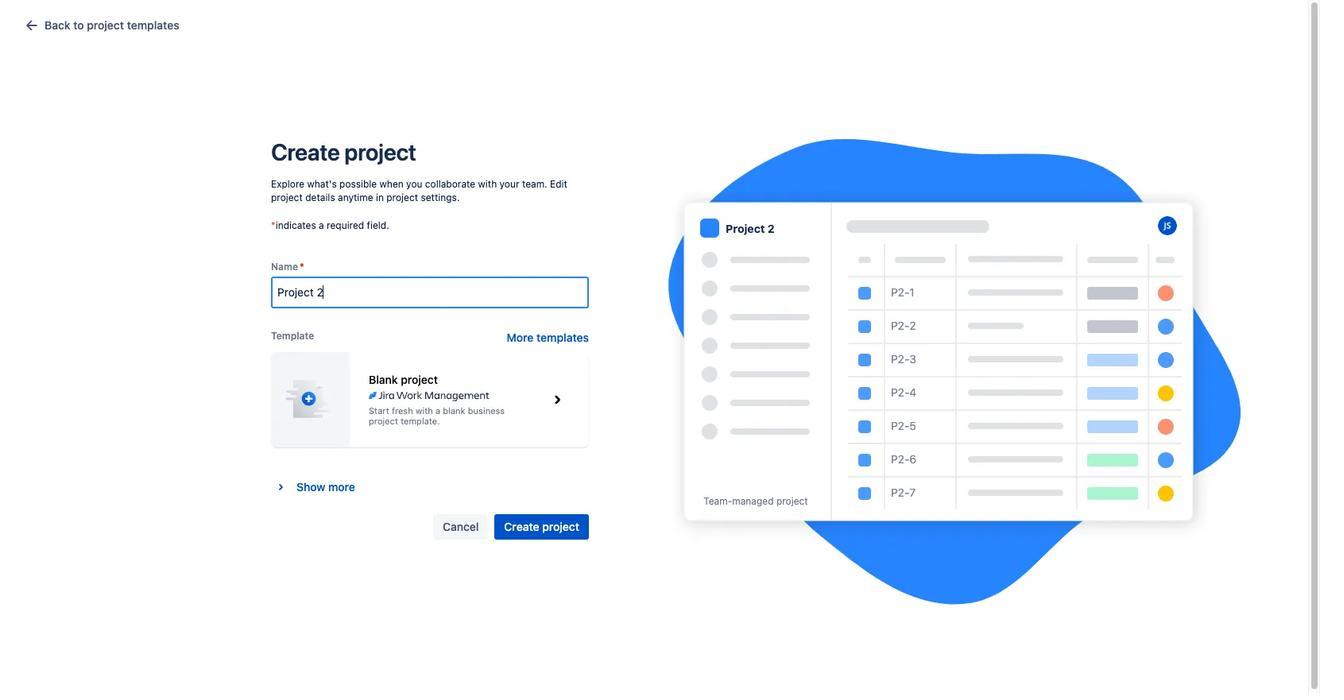 Task type: describe. For each thing, give the bounding box(es) containing it.
create project button
[[495, 514, 589, 540]]

with inside start fresh with a blank business project template.
[[416, 406, 433, 416]]

more templates button
[[507, 330, 589, 346]]

p2-3
[[891, 352, 917, 365]]

more
[[507, 331, 534, 344]]

kan
[[351, 193, 373, 206]]

0 vertical spatial *
[[271, 219, 276, 231]]

team-managed software
[[501, 193, 629, 206]]

more
[[328, 480, 355, 494]]

business
[[468, 406, 505, 416]]

fresh
[[392, 406, 413, 416]]

2 for project 2
[[768, 221, 775, 235]]

when
[[380, 178, 404, 190]]

your
[[500, 178, 520, 190]]

p2- for p2-6
[[891, 452, 910, 466]]

project inside start fresh with a blank business project template.
[[369, 416, 398, 426]]

name *
[[271, 261, 304, 273]]

settings.
[[421, 191, 460, 203]]

more templates
[[507, 331, 589, 344]]

blank
[[443, 406, 466, 416]]

1 vertical spatial templates
[[537, 331, 589, 344]]

name
[[271, 261, 298, 273]]

p2-7 team-managed project
[[704, 485, 916, 507]]

illustration showing preview of jira project interface after the project creation is done image
[[669, 139, 1241, 605]]

0 horizontal spatial team-
[[501, 193, 534, 206]]

edit
[[550, 178, 568, 190]]

project inside the p2-7 team-managed project
[[777, 495, 809, 507]]

template.
[[401, 416, 440, 426]]

p2-1
[[891, 285, 915, 299]]

you
[[406, 178, 423, 190]]

lead
[[753, 160, 778, 174]]

project
[[726, 221, 765, 235]]

possible
[[340, 178, 377, 190]]

what's
[[307, 178, 337, 190]]

back to project templates button
[[13, 13, 189, 38]]

key button
[[344, 158, 389, 176]]

back to project templates
[[45, 18, 179, 32]]

p2-4
[[891, 385, 917, 399]]

anytime
[[338, 191, 373, 203]]

6
[[910, 452, 917, 466]]

1
[[910, 285, 915, 299]]

collaborate
[[425, 178, 476, 190]]

0 vertical spatial a
[[319, 219, 324, 231]]

software
[[585, 193, 629, 206]]

explore what's possible when you collaborate with your team. edit project details anytime in project settings.
[[271, 178, 568, 203]]

primary element
[[10, 0, 1019, 44]]



Task type: vqa. For each thing, say whether or not it's contained in the screenshot.
bottommost the Create project
yes



Task type: locate. For each thing, give the bounding box(es) containing it.
p2- up p2-2 at the right of page
[[891, 285, 910, 299]]

with left your
[[478, 178, 497, 190]]

create project inside button
[[505, 520, 580, 533]]

6 p2- from the top
[[891, 452, 910, 466]]

0 vertical spatial team-
[[501, 193, 534, 206]]

Try a team name, project goal, milestone... field
[[273, 278, 588, 307]]

1 horizontal spatial templates
[[537, 331, 589, 344]]

1 vertical spatial team-
[[704, 495, 733, 507]]

show
[[297, 480, 326, 494]]

0 vertical spatial create
[[271, 138, 340, 165]]

template
[[271, 330, 314, 342]]

a
[[319, 219, 324, 231], [436, 406, 441, 416]]

with right 'fresh'
[[416, 406, 433, 416]]

start fresh with a blank business project template.
[[369, 406, 505, 426]]

p2- down "p2-5"
[[891, 452, 910, 466]]

banner
[[0, 0, 1321, 45]]

2
[[768, 221, 775, 235], [910, 318, 917, 332]]

create right cancel
[[505, 520, 540, 533]]

team.
[[522, 178, 548, 190]]

blank project
[[369, 373, 438, 387]]

templates
[[127, 18, 179, 32], [537, 331, 589, 344]]

0 horizontal spatial a
[[319, 219, 324, 231]]

p2- for p2-1
[[891, 285, 910, 299]]

4 p2- from the top
[[891, 385, 910, 399]]

5
[[910, 419, 917, 432]]

templates right more
[[537, 331, 589, 344]]

p2-
[[891, 285, 910, 299], [891, 318, 910, 332], [891, 352, 910, 365], [891, 385, 910, 399], [891, 419, 910, 432], [891, 452, 910, 466], [891, 485, 910, 499]]

p2- down p2-1 at the top right of page
[[891, 318, 910, 332]]

3
[[910, 352, 917, 365]]

0 horizontal spatial with
[[416, 406, 433, 416]]

templates right to
[[127, 18, 179, 32]]

create up what's on the top left of the page
[[271, 138, 340, 165]]

show more
[[297, 480, 355, 494]]

a left blank
[[436, 406, 441, 416]]

p2-5
[[891, 419, 917, 432]]

p2- down p2-2 at the right of page
[[891, 352, 910, 365]]

7
[[910, 485, 916, 499]]

p2- down 'p2-6'
[[891, 485, 910, 499]]

with
[[478, 178, 497, 190], [416, 406, 433, 416]]

project 2
[[726, 221, 775, 235]]

create
[[271, 138, 340, 165], [505, 520, 540, 533]]

0 horizontal spatial managed
[[534, 193, 582, 206]]

1 horizontal spatial create project
[[505, 520, 580, 533]]

explore
[[271, 178, 305, 190]]

show more button
[[271, 473, 362, 502]]

1 p2- from the top
[[891, 285, 910, 299]]

jira work management image
[[369, 390, 489, 403], [369, 390, 489, 403]]

templates image
[[22, 16, 41, 35]]

1 horizontal spatial create
[[505, 520, 540, 533]]

create inside button
[[505, 520, 540, 533]]

p2- up "p2-5"
[[891, 385, 910, 399]]

0 horizontal spatial create
[[271, 138, 340, 165]]

to
[[73, 18, 84, 32]]

managed inside the p2-7 team-managed project
[[733, 495, 774, 507]]

p2-6
[[891, 452, 917, 466]]

*
[[271, 219, 276, 231], [300, 261, 304, 273]]

1 horizontal spatial team-
[[704, 495, 733, 507]]

a left required
[[319, 219, 324, 231]]

1 vertical spatial *
[[300, 261, 304, 273]]

1 horizontal spatial managed
[[733, 495, 774, 507]]

0 horizontal spatial create project
[[271, 138, 416, 165]]

2 right project
[[768, 221, 775, 235]]

managed
[[534, 193, 582, 206], [733, 495, 774, 507]]

required
[[327, 219, 364, 231]]

1 horizontal spatial 2
[[910, 318, 917, 332]]

team- inside the p2-7 team-managed project
[[704, 495, 733, 507]]

0 vertical spatial managed
[[534, 193, 582, 206]]

key
[[351, 160, 370, 174]]

1 horizontal spatial *
[[300, 261, 304, 273]]

* indicates a required field.
[[271, 219, 389, 231]]

0 vertical spatial 2
[[768, 221, 775, 235]]

in
[[376, 191, 384, 203]]

1 vertical spatial create
[[505, 520, 540, 533]]

1 vertical spatial with
[[416, 406, 433, 416]]

Search field
[[1019, 9, 1178, 35]]

jira software image
[[41, 12, 148, 31], [41, 12, 148, 31]]

change template image
[[545, 387, 570, 413]]

team-
[[501, 193, 534, 206], [704, 495, 733, 507]]

p2- for p2-5
[[891, 419, 910, 432]]

1 horizontal spatial a
[[436, 406, 441, 416]]

5 p2- from the top
[[891, 419, 910, 432]]

field.
[[367, 219, 389, 231]]

project
[[87, 18, 124, 32], [345, 138, 416, 165], [271, 191, 303, 203], [387, 191, 418, 203], [401, 373, 438, 387], [369, 416, 398, 426], [777, 495, 809, 507], [543, 520, 580, 533]]

cancel button
[[433, 514, 489, 540]]

with inside "explore what's possible when you collaborate with your team. edit project details anytime in project settings."
[[478, 178, 497, 190]]

7 p2- from the top
[[891, 485, 910, 499]]

2 up 3
[[910, 318, 917, 332]]

4
[[910, 385, 917, 399]]

0 horizontal spatial 2
[[768, 221, 775, 235]]

1 horizontal spatial with
[[478, 178, 497, 190]]

start
[[369, 406, 389, 416]]

create project
[[271, 138, 416, 165], [505, 520, 580, 533]]

p2-2
[[891, 318, 917, 332]]

details
[[306, 191, 335, 203]]

0 vertical spatial with
[[478, 178, 497, 190]]

lead button
[[747, 158, 797, 176]]

* right name
[[300, 261, 304, 273]]

p2- inside the p2-7 team-managed project
[[891, 485, 910, 499]]

p2- for p2-4
[[891, 385, 910, 399]]

1 vertical spatial a
[[436, 406, 441, 416]]

a inside start fresh with a blank business project template.
[[436, 406, 441, 416]]

1 vertical spatial managed
[[733, 495, 774, 507]]

cancel
[[443, 520, 479, 533]]

0 vertical spatial create project
[[271, 138, 416, 165]]

1 vertical spatial 2
[[910, 318, 917, 332]]

p2- for p2-3
[[891, 352, 910, 365]]

0 horizontal spatial *
[[271, 219, 276, 231]]

p2- up 'p2-6'
[[891, 419, 910, 432]]

p2- for p2-2
[[891, 318, 910, 332]]

blank
[[369, 373, 398, 387]]

back
[[45, 18, 70, 32]]

* up name
[[271, 219, 276, 231]]

indicates
[[276, 219, 316, 231]]

0 vertical spatial templates
[[127, 18, 179, 32]]

0 horizontal spatial templates
[[127, 18, 179, 32]]

2 p2- from the top
[[891, 318, 910, 332]]

3 p2- from the top
[[891, 352, 910, 365]]

1 vertical spatial create project
[[505, 520, 580, 533]]

2 for p2-2
[[910, 318, 917, 332]]



